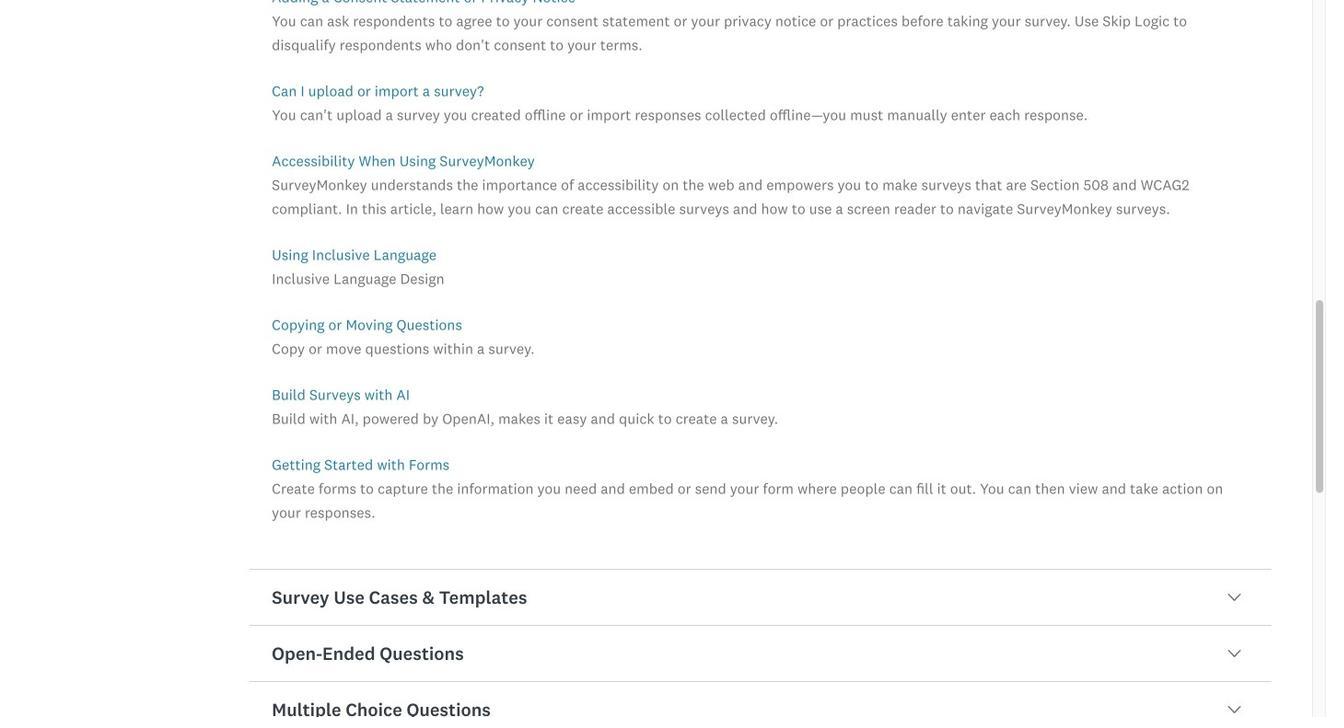 Task type: vqa. For each thing, say whether or not it's contained in the screenshot.
the top Chevron Down icon
yes



Task type: describe. For each thing, give the bounding box(es) containing it.
chevron down image
[[1227, 703, 1242, 718]]

1 chevron down image from the top
[[1227, 590, 1242, 605]]



Task type: locate. For each thing, give the bounding box(es) containing it.
2 chevron down image from the top
[[1227, 647, 1242, 661]]

1 vertical spatial chevron down image
[[1227, 647, 1242, 661]]

chevron down image
[[1227, 590, 1242, 605], [1227, 647, 1242, 661]]

0 vertical spatial chevron down image
[[1227, 590, 1242, 605]]



